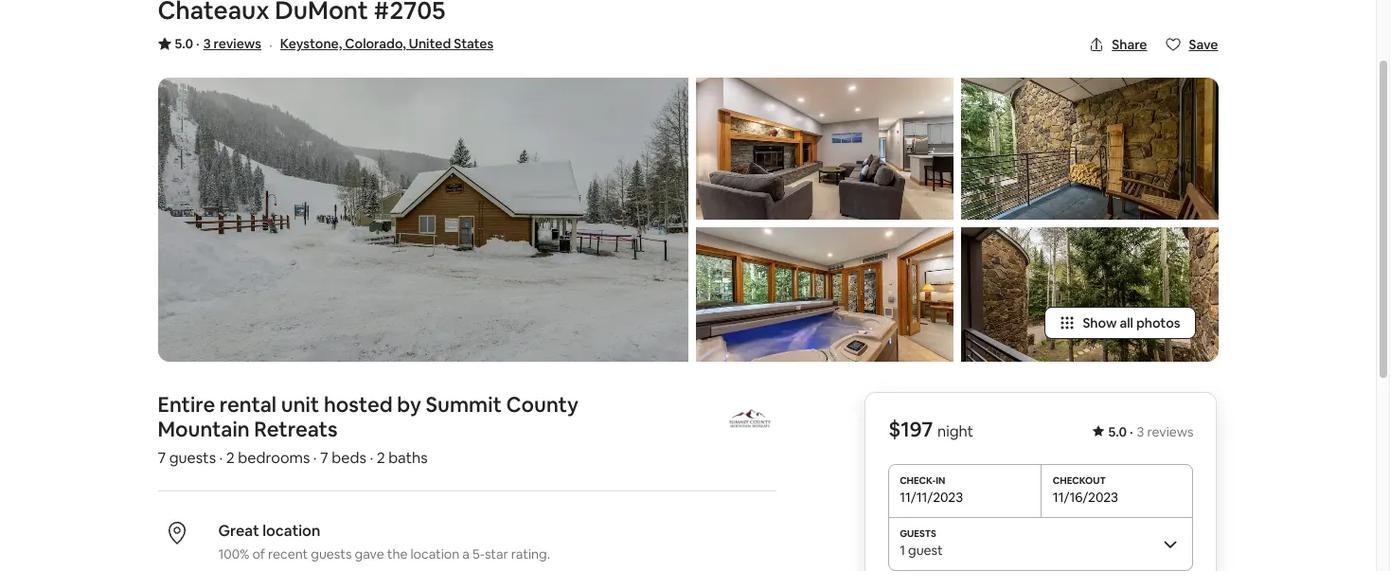 Task type: describe. For each thing, give the bounding box(es) containing it.
rating.
[[511, 546, 550, 563]]

0 horizontal spatial 5.0
[[175, 35, 193, 52]]

mountain retreats
[[158, 416, 338, 442]]

1 7 from the left
[[158, 448, 166, 468]]

1 vertical spatial 3
[[1137, 423, 1145, 441]]

$197
[[889, 416, 933, 442]]

by
[[397, 391, 422, 418]]

guests inside great location 100% of recent guests gave the location a 5-star rating.
[[311, 546, 352, 563]]

show
[[1083, 315, 1117, 332]]

hosted
[[324, 391, 393, 418]]

share
[[1113, 36, 1148, 53]]

of
[[252, 546, 265, 563]]

bedrooms
[[238, 448, 310, 468]]

2 private patio offering courtyard and mature pine tree views. image from the top
[[961, 227, 1219, 362]]

brand new private in-door hot tub. image
[[696, 227, 954, 362]]

100%
[[218, 546, 250, 563]]

5-
[[473, 546, 485, 563]]

2 7 from the left
[[320, 448, 329, 468]]

11/16/2023
[[1053, 489, 1119, 506]]

great
[[218, 521, 259, 541]]

keystone,
[[280, 35, 342, 52]]

save button
[[1159, 28, 1226, 61]]

guest
[[909, 542, 943, 559]]

show all photos
[[1083, 315, 1181, 332]]

guests inside entire rental unit hosted by summit county mountain retreats 7 guests · 2 bedrooms · 7 beds · 2 baths
[[169, 448, 216, 468]]

0 horizontal spatial 3
[[203, 35, 211, 52]]

summit
[[426, 391, 502, 418]]

county
[[506, 391, 579, 418]]

unit
[[281, 391, 319, 418]]

entire rental unit hosted by summit county mountain retreats 7 guests · 2 bedrooms · 7 beds · 2 baths
[[158, 391, 579, 468]]

0 vertical spatial location
[[263, 521, 321, 541]]

united
[[409, 35, 451, 52]]

rental
[[220, 391, 277, 418]]



Task type: locate. For each thing, give the bounding box(es) containing it.
0 horizontal spatial 5.0 · 3 reviews
[[175, 35, 262, 52]]

0 horizontal spatial 7
[[158, 448, 166, 468]]

1 vertical spatial location
[[411, 546, 460, 563]]

guests
[[169, 448, 216, 468], [311, 546, 352, 563]]

beds
[[332, 448, 367, 468]]

reviews
[[214, 35, 262, 52], [1148, 423, 1194, 441]]

5.0 · 3 reviews left keystone,
[[175, 35, 262, 52]]

11/11/2023
[[900, 489, 964, 506]]

1 horizontal spatial 3
[[1137, 423, 1145, 441]]

keystone, colorado, united states button
[[280, 32, 494, 55]]

2 left baths
[[377, 448, 385, 468]]

1 vertical spatial reviews
[[1148, 423, 1194, 441]]

1 horizontal spatial reviews
[[1148, 423, 1194, 441]]

1 vertical spatial 5.0
[[1109, 423, 1127, 441]]

0 horizontal spatial 2
[[226, 448, 235, 468]]

0 horizontal spatial guests
[[169, 448, 216, 468]]

all
[[1120, 315, 1134, 332]]

1 vertical spatial guests
[[311, 546, 352, 563]]

share button
[[1082, 28, 1155, 61]]

1
[[900, 542, 906, 559]]

0 vertical spatial reviews
[[214, 35, 262, 52]]

baths
[[389, 448, 428, 468]]

night
[[938, 422, 974, 441]]

1 private patio offering courtyard and mature pine tree views. image from the top
[[961, 78, 1219, 220]]

private patio offering courtyard and mature pine tree views. image
[[961, 78, 1219, 220], [961, 227, 1219, 362]]

location
[[263, 521, 321, 541], [411, 546, 460, 563]]

states
[[454, 35, 494, 52]]

the
[[387, 546, 408, 563]]

show all photos button
[[1045, 307, 1196, 339]]

location left a
[[411, 546, 460, 563]]

7
[[158, 448, 166, 468], [320, 448, 329, 468]]

5.0 · 3 reviews up 11/16/2023
[[1109, 423, 1194, 441]]

0 horizontal spatial reviews
[[214, 35, 262, 52]]

7 down entire
[[158, 448, 166, 468]]

1 horizontal spatial location
[[411, 546, 460, 563]]

guests down entire
[[169, 448, 216, 468]]

1 horizontal spatial guests
[[311, 546, 352, 563]]

1 horizontal spatial 5.0 · 3 reviews
[[1109, 423, 1194, 441]]

3
[[203, 35, 211, 52], [1137, 423, 1145, 441]]

2
[[226, 448, 235, 468], [377, 448, 385, 468]]

·
[[196, 35, 200, 52], [269, 35, 273, 55], [1130, 423, 1134, 441], [219, 448, 223, 468], [313, 448, 317, 468], [370, 448, 373, 468]]

star
[[485, 546, 509, 563]]

entire
[[158, 391, 215, 418]]

1 horizontal spatial 7
[[320, 448, 329, 468]]

5.0 · 3 reviews
[[175, 35, 262, 52], [1109, 423, 1194, 441]]

1 horizontal spatial 5.0
[[1109, 423, 1127, 441]]

guests left "gave"
[[311, 546, 352, 563]]

colorado,
[[345, 35, 406, 52]]

recent
[[268, 546, 308, 563]]

1 guest button
[[889, 517, 1194, 570]]

photos
[[1137, 315, 1181, 332]]

0 vertical spatial 5.0 · 3 reviews
[[175, 35, 262, 52]]

5.0 up 11/16/2023
[[1109, 423, 1127, 441]]

save
[[1189, 36, 1219, 53]]

0 vertical spatial 3
[[203, 35, 211, 52]]

0 vertical spatial private patio offering courtyard and mature pine tree views. image
[[961, 78, 1219, 220]]

2 2 from the left
[[377, 448, 385, 468]]

1 guest
[[900, 542, 943, 559]]

1 vertical spatial 5.0 · 3 reviews
[[1109, 423, 1194, 441]]

0 vertical spatial guests
[[169, 448, 216, 468]]

location up recent
[[263, 521, 321, 541]]

chateaux dumont #2705. image
[[696, 78, 954, 220]]

gave
[[355, 546, 384, 563]]

1 horizontal spatial 2
[[377, 448, 385, 468]]

7 left beds
[[320, 448, 329, 468]]

learn more about the host, summit county mountain retreats. image
[[724, 392, 777, 445], [724, 392, 777, 445]]

1 vertical spatial private patio offering courtyard and mature pine tree views. image
[[961, 227, 1219, 362]]

mountain house base area. image
[[158, 78, 688, 362]]

great location 100% of recent guests gave the location a 5-star rating.
[[218, 521, 550, 563]]

5.0 left 3 reviews button
[[175, 35, 193, 52]]

3 reviews button
[[203, 34, 262, 53]]

· keystone, colorado, united states
[[269, 35, 494, 55]]

2 down mountain retreats
[[226, 448, 235, 468]]

a
[[463, 546, 470, 563]]

$197 night
[[889, 416, 974, 442]]

5.0
[[175, 35, 193, 52], [1109, 423, 1127, 441]]

1 2 from the left
[[226, 448, 235, 468]]

0 vertical spatial 5.0
[[175, 35, 193, 52]]

0 horizontal spatial location
[[263, 521, 321, 541]]



Task type: vqa. For each thing, say whether or not it's contained in the screenshot.
right 5.0 · 3 reviews
yes



